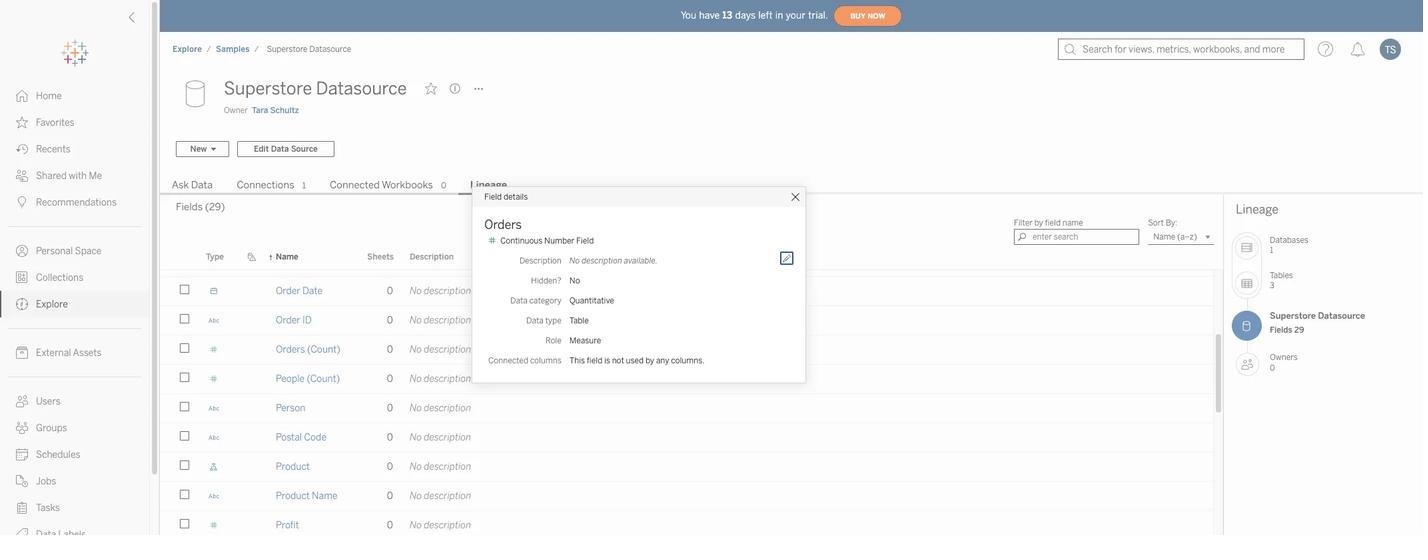 Task type: locate. For each thing, give the bounding box(es) containing it.
row containing postal code
[[160, 424, 1214, 455]]

tables
[[1270, 271, 1294, 281]]

1 horizontal spatial field
[[1045, 219, 1061, 228]]

favorites link
[[0, 109, 149, 136]]

continuous number field image for profit
[[206, 521, 222, 532]]

product
[[276, 462, 310, 473], [276, 491, 310, 503]]

discrete text field image for postal code
[[206, 433, 222, 444]]

data right ask
[[191, 179, 213, 191]]

1 horizontal spatial orders
[[485, 218, 522, 232]]

orders inside row
[[276, 345, 305, 356]]

superstore up 29 at bottom right
[[1270, 311, 1316, 321]]

have
[[699, 10, 720, 21]]

connected inside field details dialog
[[489, 356, 529, 366]]

cell
[[747, 512, 1214, 536]]

1 vertical spatial (count)
[[307, 374, 340, 385]]

no description for person
[[410, 403, 471, 415]]

you have 13 days left in your trial.
[[681, 10, 829, 21]]

description for person
[[424, 403, 471, 415]]

users
[[36, 397, 61, 408]]

order for order date
[[276, 286, 301, 297]]

by left any
[[646, 356, 655, 366]]

profit
[[276, 521, 299, 532]]

discrete text field image
[[206, 403, 222, 415]]

databases
[[1270, 236, 1309, 245]]

0 horizontal spatial connected
[[330, 179, 380, 191]]

postal code link
[[276, 424, 327, 453]]

discrete text field image for product name
[[206, 491, 222, 503]]

3
[[1270, 282, 1275, 291]]

superstore
[[267, 45, 308, 54], [224, 78, 312, 99], [1270, 311, 1316, 321]]

product up profit link
[[276, 491, 310, 503]]

1 vertical spatial fields
[[1270, 326, 1293, 336]]

no description for product name
[[410, 491, 471, 503]]

order left the date
[[276, 286, 301, 297]]

1 inside databases 1
[[1270, 246, 1274, 256]]

description for orders (count)
[[424, 345, 471, 356]]

navigation panel element
[[0, 40, 149, 536]]

2 order from the top
[[276, 315, 301, 327]]

field right number
[[577, 236, 594, 246]]

schedules
[[36, 450, 80, 461]]

4 no description from the top
[[410, 345, 471, 356]]

description for order id
[[424, 315, 471, 327]]

fields left 29 at bottom right
[[1270, 326, 1293, 336]]

connected left workbooks
[[330, 179, 380, 191]]

group field image
[[198, 248, 230, 277]]

details
[[504, 192, 528, 202]]

favorites
[[36, 117, 74, 129]]

data type
[[527, 316, 562, 326]]

1 vertical spatial discrete text field image
[[206, 433, 222, 444]]

discrete text field image down discrete text field image
[[206, 433, 222, 444]]

shared with me link
[[0, 163, 149, 189]]

main navigation. press the up and down arrow keys to access links. element
[[0, 83, 149, 536]]

sensitivity
[[755, 253, 795, 262]]

explore link left samples link
[[172, 44, 203, 55]]

filter
[[1014, 219, 1033, 228]]

order id
[[276, 315, 312, 327]]

superstore datasource fields 29
[[1270, 311, 1366, 336]]

owners image
[[1236, 353, 1260, 377]]

0 for product name
[[387, 491, 393, 503]]

field left 'is' on the bottom of page
[[587, 356, 603, 366]]

product name link
[[276, 483, 338, 511]]

2 vertical spatial discrete text field image
[[206, 491, 222, 503]]

no description for postal code
[[410, 433, 471, 444]]

1 vertical spatial datasource
[[316, 78, 407, 99]]

product for product
[[276, 462, 310, 473]]

lineage up field details
[[470, 179, 507, 191]]

date
[[303, 286, 323, 297]]

2 discrete text field image from the top
[[206, 433, 222, 444]]

0 vertical spatial lineage
[[470, 179, 507, 191]]

by inside the 'superstore datasource' main content
[[1035, 219, 1044, 228]]

orders for orders (count)
[[276, 345, 305, 356]]

1 vertical spatial orders
[[276, 345, 305, 356]]

4 row from the top
[[160, 336, 1214, 367]]

explore
[[173, 45, 202, 54], [36, 299, 68, 311]]

in
[[776, 10, 784, 21]]

workbooks
[[382, 179, 433, 191]]

1 vertical spatial name
[[312, 491, 338, 503]]

3 no description from the top
[[410, 315, 471, 327]]

1 down source
[[302, 181, 306, 191]]

description for product
[[424, 462, 471, 473]]

recommendations
[[36, 197, 117, 209]]

1 horizontal spatial explore
[[173, 45, 202, 54]]

order left id
[[276, 315, 301, 327]]

0 horizontal spatial 1
[[302, 181, 306, 191]]

1 (count) from the top
[[307, 345, 341, 356]]

row containing profit
[[160, 512, 1214, 536]]

discrete text field image down discrete date field image
[[206, 315, 222, 327]]

1 horizontal spatial /
[[254, 45, 259, 54]]

fields inside superstore datasource fields 29
[[1270, 326, 1293, 336]]

measure
[[570, 336, 601, 346]]

not
[[612, 356, 624, 366]]

0 vertical spatial (count)
[[307, 345, 341, 356]]

8 no description from the top
[[410, 462, 471, 473]]

1 vertical spatial lineage
[[1236, 203, 1279, 217]]

continuous number field image for people (count)
[[206, 374, 222, 385]]

description inside field details dialog
[[582, 256, 622, 266]]

fields down ask data
[[176, 201, 203, 213]]

1 vertical spatial explore
[[36, 299, 68, 311]]

order for order id
[[276, 315, 301, 327]]

2 no description from the top
[[410, 286, 471, 297]]

explore link
[[172, 44, 203, 55], [0, 291, 149, 318]]

row
[[160, 248, 1214, 277], [160, 277, 1214, 308], [160, 307, 1214, 337], [160, 336, 1214, 367], [160, 365, 1214, 396], [160, 395, 1214, 425], [160, 424, 1214, 455], [160, 453, 1214, 484], [160, 483, 1214, 513], [160, 512, 1214, 536]]

1 vertical spatial order
[[276, 315, 301, 327]]

field
[[485, 192, 502, 202], [577, 236, 594, 246]]

databases image
[[1236, 237, 1259, 260]]

new button
[[176, 141, 229, 157]]

1 vertical spatial connected
[[489, 356, 529, 366]]

2 / from the left
[[254, 45, 259, 54]]

2 vertical spatial datasource
[[1319, 311, 1366, 321]]

0 vertical spatial field
[[485, 192, 502, 202]]

field left details at the left of page
[[485, 192, 502, 202]]

orders inside field details dialog
[[485, 218, 522, 232]]

person link
[[276, 395, 306, 423]]

1 vertical spatial explore link
[[0, 291, 149, 318]]

1 continuous number field image from the top
[[206, 374, 222, 385]]

(29)
[[205, 201, 225, 213]]

9 no description from the top
[[410, 491, 471, 503]]

row containing orders (count)
[[160, 336, 1214, 367]]

0 vertical spatial 1
[[302, 181, 306, 191]]

1 vertical spatial 1
[[1270, 246, 1274, 256]]

0 horizontal spatial orders
[[276, 345, 305, 356]]

1 no description from the top
[[410, 257, 471, 268]]

home
[[36, 91, 62, 102]]

0 vertical spatial orders
[[485, 218, 522, 232]]

grid containing manufacturer
[[160, 72, 1224, 536]]

1 horizontal spatial description
[[520, 256, 562, 266]]

1 product from the top
[[276, 462, 310, 473]]

0 vertical spatial fields
[[176, 201, 203, 213]]

grid
[[160, 72, 1224, 536]]

/ left samples
[[207, 45, 211, 54]]

3 row from the top
[[160, 307, 1214, 337]]

continuous number field image down hierarchy field image
[[206, 521, 222, 532]]

collections
[[36, 273, 84, 284]]

row group
[[160, 72, 1214, 536]]

0 horizontal spatial /
[[207, 45, 211, 54]]

0 for people (count)
[[387, 374, 393, 385]]

0 horizontal spatial name
[[276, 253, 298, 262]]

connected for connected workbooks
[[330, 179, 380, 191]]

1 vertical spatial by
[[646, 356, 655, 366]]

description for order date
[[424, 286, 471, 297]]

description right sheets
[[410, 253, 454, 262]]

0 vertical spatial continuous number field image
[[206, 374, 222, 385]]

continuous number field image
[[206, 345, 222, 356]]

(count) for people (count)
[[307, 374, 340, 385]]

description for manufacturer
[[424, 257, 471, 268]]

explore inside main navigation. press the up and down arrow keys to access links. "element"
[[36, 299, 68, 311]]

sort
[[1149, 219, 1164, 228]]

0 horizontal spatial lineage
[[470, 179, 507, 191]]

5 no description from the top
[[410, 374, 471, 385]]

8 row from the top
[[160, 453, 1214, 484]]

0 vertical spatial by
[[1035, 219, 1044, 228]]

continuous number field image up discrete text field image
[[206, 374, 222, 385]]

1 horizontal spatial field
[[577, 236, 594, 246]]

1 horizontal spatial fields
[[1270, 326, 1293, 336]]

2 product from the top
[[276, 491, 310, 503]]

connected inside sub-spaces tab list
[[330, 179, 380, 191]]

explore left samples link
[[173, 45, 202, 54]]

2 continuous number field image from the top
[[206, 521, 222, 532]]

row containing product
[[160, 453, 1214, 484]]

superstore up owner tara schultz
[[224, 78, 312, 99]]

(count) for orders (count)
[[307, 345, 341, 356]]

description
[[410, 253, 454, 262], [520, 256, 562, 266]]

1 horizontal spatial lineage
[[1236, 203, 1279, 217]]

edit
[[254, 145, 269, 154]]

9 row from the top
[[160, 483, 1214, 513]]

your
[[786, 10, 806, 21]]

ask
[[172, 179, 189, 191]]

2 (count) from the top
[[307, 374, 340, 385]]

orders up continuous
[[485, 218, 522, 232]]

1 vertical spatial product
[[276, 491, 310, 503]]

1 row from the top
[[160, 248, 1214, 277]]

0 horizontal spatial field
[[587, 356, 603, 366]]

0 inside sub-spaces tab list
[[441, 181, 446, 191]]

edit data source
[[254, 145, 318, 154]]

lineage up databases image
[[1236, 203, 1279, 217]]

description
[[582, 256, 622, 266], [424, 257, 471, 268], [424, 286, 471, 297], [424, 315, 471, 327], [424, 345, 471, 356], [424, 374, 471, 385], [424, 403, 471, 415], [424, 433, 471, 444], [424, 462, 471, 473], [424, 491, 471, 503], [424, 521, 471, 532]]

1 horizontal spatial name
[[312, 491, 338, 503]]

Search text field
[[1014, 229, 1140, 245]]

(count) up people (count)
[[307, 345, 341, 356]]

1 vertical spatial superstore
[[224, 78, 312, 99]]

users link
[[0, 389, 149, 415]]

no description for people (count)
[[410, 374, 471, 385]]

lineage inside sub-spaces tab list
[[470, 179, 507, 191]]

number
[[545, 236, 575, 246]]

order date link
[[276, 277, 323, 306]]

explore down 'collections'
[[36, 299, 68, 311]]

discrete text field image
[[206, 315, 222, 327], [206, 433, 222, 444], [206, 491, 222, 503]]

1 discrete text field image from the top
[[206, 315, 222, 327]]

schultz
[[270, 106, 299, 115]]

orders up people
[[276, 345, 305, 356]]

1 order from the top
[[276, 286, 301, 297]]

0 vertical spatial product
[[276, 462, 310, 473]]

lineage
[[470, 179, 507, 191], [1236, 203, 1279, 217]]

sort by:
[[1149, 219, 1178, 228]]

superstore datasource
[[267, 45, 351, 54], [224, 78, 407, 99]]

row containing order date
[[160, 277, 1214, 308]]

6 no description from the top
[[410, 403, 471, 415]]

0 vertical spatial explore
[[173, 45, 202, 54]]

superstore datasource element
[[263, 45, 355, 54]]

cell inside the 'superstore datasource' main content
[[747, 512, 1214, 536]]

name
[[276, 253, 298, 262], [312, 491, 338, 503]]

field left name
[[1045, 219, 1061, 228]]

sheets
[[367, 253, 394, 262]]

source
[[291, 145, 318, 154]]

/ right samples link
[[254, 45, 259, 54]]

6 row from the top
[[160, 395, 1214, 425]]

1 horizontal spatial explore link
[[172, 44, 203, 55]]

recents link
[[0, 136, 149, 163]]

people (count)
[[276, 374, 340, 385]]

0 horizontal spatial field
[[485, 192, 502, 202]]

any
[[656, 356, 670, 366]]

no for order date
[[410, 286, 422, 297]]

0 horizontal spatial description
[[410, 253, 454, 262]]

1 down the databases
[[1270, 246, 1274, 256]]

0 vertical spatial discrete text field image
[[206, 315, 222, 327]]

by right filter
[[1035, 219, 1044, 228]]

by inside field details dialog
[[646, 356, 655, 366]]

discrete text field image down hierarchy field image
[[206, 491, 222, 503]]

0 for order date
[[387, 286, 393, 297]]

0 horizontal spatial explore
[[36, 299, 68, 311]]

product down postal
[[276, 462, 310, 473]]

grid inside the 'superstore datasource' main content
[[160, 72, 1224, 536]]

home link
[[0, 83, 149, 109]]

2 vertical spatial superstore
[[1270, 311, 1316, 321]]

description up hidden?
[[520, 256, 562, 266]]

1 horizontal spatial by
[[1035, 219, 1044, 228]]

1 horizontal spatial connected
[[489, 356, 529, 366]]

7 no description from the top
[[410, 433, 471, 444]]

person
[[276, 403, 306, 415]]

1 vertical spatial continuous number field image
[[206, 521, 222, 532]]

0 vertical spatial connected
[[330, 179, 380, 191]]

data left category
[[511, 296, 528, 306]]

tasks link
[[0, 495, 149, 522]]

fields image
[[1232, 311, 1262, 341]]

0 horizontal spatial fields
[[176, 201, 203, 213]]

orders
[[485, 218, 522, 232], [276, 345, 305, 356]]

0 vertical spatial order
[[276, 286, 301, 297]]

description for product name
[[424, 491, 471, 503]]

(count) down orders (count) link
[[307, 374, 340, 385]]

hidden?
[[531, 276, 562, 286]]

no
[[570, 256, 580, 266], [410, 257, 422, 268], [570, 276, 580, 286], [410, 286, 422, 297], [410, 315, 422, 327], [410, 345, 422, 356], [410, 374, 422, 385], [410, 403, 422, 415], [410, 433, 422, 444], [410, 462, 422, 473], [410, 491, 422, 503], [410, 521, 422, 532]]

superstore right samples
[[267, 45, 308, 54]]

row group containing manufacturer
[[160, 72, 1214, 536]]

data right the edit
[[271, 145, 289, 154]]

10 row from the top
[[160, 512, 1214, 536]]

continuous number field image
[[206, 374, 222, 385], [206, 521, 222, 532]]

1 horizontal spatial 1
[[1270, 246, 1274, 256]]

0 vertical spatial name
[[276, 253, 298, 262]]

field
[[1045, 219, 1061, 228], [587, 356, 603, 366]]

7 row from the top
[[160, 424, 1214, 455]]

manufacturer
[[276, 257, 334, 268]]

1 vertical spatial field
[[587, 356, 603, 366]]

no for postal code
[[410, 433, 422, 444]]

0 horizontal spatial by
[[646, 356, 655, 366]]

data source image
[[176, 75, 216, 115]]

no for product name
[[410, 491, 422, 503]]

explore link down 'collections'
[[0, 291, 149, 318]]

10 no description from the top
[[410, 521, 471, 532]]

3 discrete text field image from the top
[[206, 491, 222, 503]]

1 vertical spatial superstore datasource
[[224, 78, 407, 99]]

0 vertical spatial field
[[1045, 219, 1061, 228]]

2 row from the top
[[160, 277, 1214, 308]]

recents
[[36, 144, 71, 155]]

explore for explore
[[36, 299, 68, 311]]

left
[[759, 10, 773, 21]]

manufacturer link
[[276, 248, 334, 277]]

/
[[207, 45, 211, 54], [254, 45, 259, 54]]

connected left columns on the bottom of the page
[[489, 356, 529, 366]]

5 row from the top
[[160, 365, 1214, 396]]

trial.
[[809, 10, 829, 21]]



Task type: describe. For each thing, give the bounding box(es) containing it.
superstore datasource main content
[[160, 67, 1424, 536]]

profit link
[[276, 512, 299, 536]]

explore / samples /
[[173, 45, 259, 54]]

row containing manufacturer
[[160, 248, 1214, 277]]

no for order id
[[410, 315, 422, 327]]

code
[[304, 433, 327, 444]]

hierarchy field image
[[206, 462, 222, 473]]

no description for profit
[[410, 521, 471, 532]]

shared with me
[[36, 171, 102, 182]]

tara
[[252, 106, 268, 115]]

people
[[276, 374, 305, 385]]

shared
[[36, 171, 67, 182]]

superstore inside superstore datasource fields 29
[[1270, 311, 1316, 321]]

collections link
[[0, 265, 149, 291]]

edit data source button
[[237, 141, 335, 157]]

description inside field details dialog
[[520, 256, 562, 266]]

no for product
[[410, 462, 422, 473]]

samples
[[216, 45, 250, 54]]

by:
[[1166, 219, 1178, 228]]

samples link
[[215, 44, 250, 55]]

orders for orders
[[485, 218, 522, 232]]

row containing people (count)
[[160, 365, 1214, 396]]

owner
[[224, 106, 248, 115]]

connected columns
[[489, 356, 562, 366]]

days
[[735, 10, 756, 21]]

databases 1
[[1270, 236, 1309, 256]]

0 for person
[[387, 403, 393, 415]]

13
[[723, 10, 733, 21]]

groups link
[[0, 415, 149, 442]]

product name
[[276, 491, 338, 503]]

field inside dialog
[[587, 356, 603, 366]]

you
[[681, 10, 697, 21]]

superstore datasource inside main content
[[224, 78, 407, 99]]

schedules link
[[0, 442, 149, 469]]

product for product name
[[276, 491, 310, 503]]

no description for order id
[[410, 315, 471, 327]]

0 for manufacturer
[[387, 257, 393, 268]]

description for profit
[[424, 521, 471, 532]]

orders (count) link
[[276, 336, 341, 365]]

sub-spaces tab list
[[160, 178, 1424, 195]]

table
[[570, 316, 589, 326]]

fields (29)
[[176, 201, 225, 213]]

0 vertical spatial datasource
[[310, 45, 351, 54]]

continuous number field
[[501, 236, 594, 246]]

discrete text field image for order id
[[206, 315, 222, 327]]

0 for order id
[[387, 315, 393, 327]]

this field is not used by any columns.
[[570, 356, 705, 366]]

row group inside the 'superstore datasource' main content
[[160, 72, 1214, 536]]

recommendations link
[[0, 189, 149, 216]]

postal code
[[276, 433, 327, 444]]

description inside the 'superstore datasource' main content
[[410, 253, 454, 262]]

type
[[206, 253, 224, 262]]

description for postal code
[[424, 433, 471, 444]]

no description for orders (count)
[[410, 345, 471, 356]]

field details dialog
[[473, 187, 806, 383]]

name inside the product name link
[[312, 491, 338, 503]]

groups
[[36, 423, 67, 435]]

no for profit
[[410, 521, 422, 532]]

no for person
[[410, 403, 422, 415]]

filter by field name
[[1014, 219, 1084, 228]]

owners
[[1270, 353, 1298, 363]]

explore for explore / samples /
[[173, 45, 202, 54]]

buy now button
[[834, 5, 903, 27]]

now
[[868, 12, 886, 20]]

no description for manufacturer
[[410, 257, 471, 268]]

role
[[546, 336, 562, 346]]

order id link
[[276, 307, 312, 335]]

used
[[626, 356, 644, 366]]

field details
[[485, 192, 528, 202]]

quantitative
[[570, 296, 614, 306]]

no description for order date
[[410, 286, 471, 297]]

tasks
[[36, 503, 60, 515]]

data inside button
[[271, 145, 289, 154]]

no for people (count)
[[410, 374, 422, 385]]

external
[[36, 348, 71, 359]]

datasource inside superstore datasource fields 29
[[1319, 311, 1366, 321]]

no description for product
[[410, 462, 471, 473]]

data category
[[511, 296, 562, 306]]

tara schultz link
[[252, 105, 299, 117]]

0 vertical spatial explore link
[[172, 44, 203, 55]]

29
[[1295, 326, 1305, 336]]

0 vertical spatial superstore
[[267, 45, 308, 54]]

0 vertical spatial superstore datasource
[[267, 45, 351, 54]]

0 for profit
[[387, 521, 393, 532]]

row containing product name
[[160, 483, 1214, 513]]

owner tara schultz
[[224, 106, 299, 115]]

name
[[1063, 219, 1084, 228]]

no for orders (count)
[[410, 345, 422, 356]]

personal space
[[36, 246, 102, 257]]

0 for orders (count)
[[387, 345, 393, 356]]

connections
[[237, 179, 294, 191]]

product link
[[276, 453, 310, 482]]

columns
[[530, 356, 562, 366]]

data left type
[[527, 316, 544, 326]]

new
[[190, 145, 207, 154]]

jobs
[[36, 477, 56, 488]]

1 vertical spatial field
[[577, 236, 594, 246]]

1 / from the left
[[207, 45, 211, 54]]

with
[[69, 171, 87, 182]]

field inside the 'superstore datasource' main content
[[1045, 219, 1061, 228]]

0 for product
[[387, 462, 393, 473]]

personal space link
[[0, 238, 149, 265]]

orders (count)
[[276, 345, 341, 356]]

assets
[[73, 348, 102, 359]]

discrete date field image
[[206, 286, 222, 297]]

0 horizontal spatial explore link
[[0, 291, 149, 318]]

0 inside owners 0
[[1270, 364, 1276, 373]]

postal
[[276, 433, 302, 444]]

buy now
[[851, 12, 886, 20]]

tables 3
[[1270, 271, 1294, 291]]

row containing order id
[[160, 307, 1214, 337]]

external assets link
[[0, 340, 149, 367]]

row containing person
[[160, 395, 1214, 425]]

no for manufacturer
[[410, 257, 422, 268]]

connected for connected columns
[[489, 356, 529, 366]]

tables image
[[1236, 272, 1259, 295]]

id
[[303, 315, 312, 327]]

ask data
[[172, 179, 213, 191]]

data inside sub-spaces tab list
[[191, 179, 213, 191]]

this
[[570, 356, 585, 366]]

0 for postal code
[[387, 433, 393, 444]]

available.
[[624, 256, 658, 266]]

personal
[[36, 246, 73, 257]]

1 inside sub-spaces tab list
[[302, 181, 306, 191]]

description for people (count)
[[424, 374, 471, 385]]



Task type: vqa. For each thing, say whether or not it's contained in the screenshot.
the leftmost "LINEAGE"
yes



